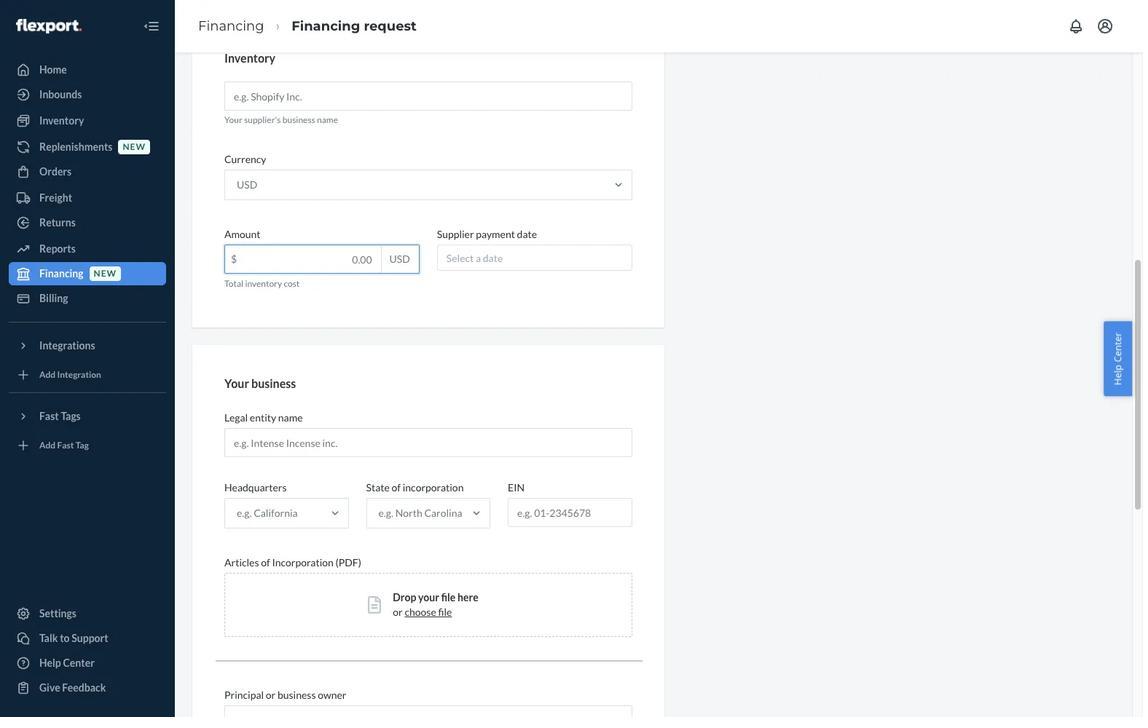 Task type: describe. For each thing, give the bounding box(es) containing it.
billing
[[39, 292, 68, 305]]

0 horizontal spatial financing
[[39, 267, 83, 280]]

e.g. north carolina
[[379, 507, 462, 520]]

feedback
[[62, 682, 106, 694]]

(pdf)
[[336, 557, 361, 569]]

payment
[[476, 228, 515, 241]]

center inside button
[[1112, 332, 1125, 362]]

a
[[476, 252, 481, 265]]

north
[[395, 507, 422, 520]]

e.g. for e.g. california
[[237, 507, 252, 520]]

add fast tag link
[[9, 434, 166, 458]]

add fast tag
[[39, 440, 89, 451]]

flexport logo image
[[16, 19, 81, 33]]

e.g. for e.g. north carolina
[[379, 507, 393, 520]]

e.g. Shopify Inc. field
[[224, 82, 632, 111]]

e.g. 01-2345678 text field
[[509, 499, 631, 527]]

financing request
[[292, 18, 417, 34]]

principal or business owner
[[224, 689, 346, 702]]

new for replenishments
[[123, 142, 146, 153]]

settings link
[[9, 603, 166, 626]]

legal
[[224, 412, 248, 424]]

fast inside dropdown button
[[39, 410, 59, 423]]

1 vertical spatial help center
[[39, 657, 95, 670]]

settings
[[39, 608, 76, 620]]

1 vertical spatial fast
[[57, 440, 74, 451]]

add integration link
[[9, 364, 166, 387]]

total inventory cost
[[224, 279, 300, 290]]

orders link
[[9, 160, 166, 184]]

help inside button
[[1112, 365, 1125, 385]]

billing link
[[9, 287, 166, 310]]

1 horizontal spatial inventory
[[224, 51, 276, 65]]

give feedback
[[39, 682, 106, 694]]

financing request link
[[292, 18, 417, 34]]

your business
[[224, 377, 296, 391]]

integrations button
[[9, 334, 166, 358]]

tags
[[61, 410, 81, 423]]

reports
[[39, 243, 76, 255]]

your for your supplier's business name
[[224, 115, 242, 125]]

request
[[364, 18, 417, 34]]

1 vertical spatial center
[[63, 657, 95, 670]]

total
[[224, 279, 243, 290]]

financing for financing link
[[198, 18, 264, 34]]

returns link
[[9, 211, 166, 235]]

new for financing
[[94, 268, 117, 279]]

talk to support button
[[9, 627, 166, 651]]

e.g. california
[[237, 507, 298, 520]]

of for articles
[[261, 557, 270, 569]]

1 vertical spatial business
[[251, 377, 296, 391]]

returns
[[39, 216, 76, 229]]

currency
[[224, 153, 266, 166]]

freight link
[[9, 187, 166, 210]]

principal
[[224, 689, 264, 702]]

0 horizontal spatial or
[[266, 689, 276, 702]]

0 horizontal spatial inventory
[[39, 114, 84, 127]]

talk to support
[[39, 632, 108, 645]]

add integration
[[39, 370, 101, 381]]

supplier
[[437, 228, 474, 241]]

business for or
[[278, 689, 316, 702]]

0.00 text field
[[225, 246, 381, 273]]

state
[[366, 482, 390, 494]]

drop
[[393, 592, 416, 604]]

help center link
[[9, 652, 166, 675]]

talk
[[39, 632, 58, 645]]

of for state
[[392, 482, 401, 494]]

open account menu image
[[1097, 17, 1114, 35]]

integration
[[57, 370, 101, 381]]

select
[[447, 252, 474, 265]]

1 vertical spatial file
[[438, 606, 452, 619]]

inventory link
[[9, 109, 166, 133]]

here
[[458, 592, 478, 604]]

home
[[39, 63, 67, 76]]



Task type: locate. For each thing, give the bounding box(es) containing it.
0 vertical spatial date
[[517, 228, 537, 241]]

or
[[393, 606, 403, 619], [266, 689, 276, 702]]

2 add from the top
[[39, 440, 56, 451]]

e.g. down headquarters
[[237, 507, 252, 520]]

0 vertical spatial fast
[[39, 410, 59, 423]]

add down the fast tags
[[39, 440, 56, 451]]

help center inside button
[[1112, 332, 1125, 385]]

name
[[317, 115, 338, 125], [278, 412, 303, 424]]

date for supplier payment date
[[517, 228, 537, 241]]

financing link
[[198, 18, 264, 34]]

1 vertical spatial or
[[266, 689, 276, 702]]

0 vertical spatial or
[[393, 606, 403, 619]]

fast left tag on the left of the page
[[57, 440, 74, 451]]

financing for financing request
[[292, 18, 360, 34]]

give
[[39, 682, 60, 694]]

1 vertical spatial help
[[39, 657, 61, 670]]

help center
[[1112, 332, 1125, 385], [39, 657, 95, 670]]

of right state
[[392, 482, 401, 494]]

0 vertical spatial help center
[[1112, 332, 1125, 385]]

date
[[517, 228, 537, 241], [483, 252, 503, 265]]

0 vertical spatial center
[[1112, 332, 1125, 362]]

date right a
[[483, 252, 503, 265]]

usd left the select
[[390, 253, 410, 265]]

name right supplier's
[[317, 115, 338, 125]]

0 vertical spatial business
[[283, 115, 315, 125]]

state of incorporation
[[366, 482, 464, 494]]

1 vertical spatial add
[[39, 440, 56, 451]]

2 your from the top
[[224, 377, 249, 391]]

business right supplier's
[[283, 115, 315, 125]]

drop your file here or choose file
[[393, 592, 478, 619]]

close navigation image
[[143, 17, 160, 35]]

replenishments
[[39, 141, 113, 153]]

add for add fast tag
[[39, 440, 56, 451]]

0 horizontal spatial name
[[278, 412, 303, 424]]

new
[[123, 142, 146, 153], [94, 268, 117, 279]]

file left the here
[[441, 592, 456, 604]]

articles
[[224, 557, 259, 569]]

2 vertical spatial business
[[278, 689, 316, 702]]

of right articles
[[261, 557, 270, 569]]

help center button
[[1104, 321, 1132, 396]]

to
[[60, 632, 70, 645]]

cost
[[284, 279, 300, 290]]

0 vertical spatial help
[[1112, 365, 1125, 385]]

add left integration
[[39, 370, 56, 381]]

center
[[1112, 332, 1125, 362], [63, 657, 95, 670]]

or right principal
[[266, 689, 276, 702]]

1 your from the top
[[224, 115, 242, 125]]

Owner's full name field
[[224, 706, 632, 718]]

or inside drop your file here or choose file
[[393, 606, 403, 619]]

incorporation
[[272, 557, 334, 569]]

e.g.
[[237, 507, 252, 520], [379, 507, 393, 520]]

supplier's
[[244, 115, 281, 125]]

support
[[72, 632, 108, 645]]

1 horizontal spatial or
[[393, 606, 403, 619]]

new up orders link
[[123, 142, 146, 153]]

name right the entity
[[278, 412, 303, 424]]

fast tags button
[[9, 405, 166, 428]]

usd
[[237, 179, 257, 191], [390, 253, 410, 265]]

1 add from the top
[[39, 370, 56, 381]]

e.g. Intense Incense inc. field
[[224, 429, 632, 458]]

tag
[[76, 440, 89, 451]]

0 vertical spatial your
[[224, 115, 242, 125]]

e.g. left north
[[379, 507, 393, 520]]

0 vertical spatial inventory
[[224, 51, 276, 65]]

1 vertical spatial usd
[[390, 253, 410, 265]]

your supplier's business name
[[224, 115, 338, 125]]

1 horizontal spatial e.g.
[[379, 507, 393, 520]]

new down reports link
[[94, 268, 117, 279]]

0 horizontal spatial of
[[261, 557, 270, 569]]

1 horizontal spatial help center
[[1112, 332, 1125, 385]]

help
[[1112, 365, 1125, 385], [39, 657, 61, 670]]

0 horizontal spatial help center
[[39, 657, 95, 670]]

1 horizontal spatial of
[[392, 482, 401, 494]]

0 horizontal spatial help
[[39, 657, 61, 670]]

date right payment
[[517, 228, 537, 241]]

business left owner
[[278, 689, 316, 702]]

home link
[[9, 58, 166, 82]]

0 horizontal spatial date
[[483, 252, 503, 265]]

1 horizontal spatial financing
[[198, 18, 264, 34]]

choose
[[405, 606, 436, 619]]

carolina
[[424, 507, 462, 520]]

1 vertical spatial inventory
[[39, 114, 84, 127]]

integrations
[[39, 340, 95, 352]]

owner
[[318, 689, 346, 702]]

1 e.g. from the left
[[237, 507, 252, 520]]

0 vertical spatial add
[[39, 370, 56, 381]]

1 horizontal spatial center
[[1112, 332, 1125, 362]]

file
[[441, 592, 456, 604], [438, 606, 452, 619]]

your up legal
[[224, 377, 249, 391]]

articles of incorporation (pdf)
[[224, 557, 361, 569]]

give feedback button
[[9, 677, 166, 700]]

0 vertical spatial usd
[[237, 179, 257, 191]]

0 horizontal spatial e.g.
[[237, 507, 252, 520]]

2 e.g. from the left
[[379, 507, 393, 520]]

freight
[[39, 192, 72, 204]]

or down drop
[[393, 606, 403, 619]]

2 horizontal spatial financing
[[292, 18, 360, 34]]

of
[[392, 482, 401, 494], [261, 557, 270, 569]]

entity
[[250, 412, 276, 424]]

1 horizontal spatial name
[[317, 115, 338, 125]]

inventory
[[224, 51, 276, 65], [39, 114, 84, 127]]

0 horizontal spatial usd
[[237, 179, 257, 191]]

0 horizontal spatial new
[[94, 268, 117, 279]]

file alt image
[[368, 597, 381, 614]]

breadcrumbs navigation
[[187, 5, 428, 48]]

business up legal entity name at the bottom left of the page
[[251, 377, 296, 391]]

inventory down financing link
[[224, 51, 276, 65]]

date for select a date
[[483, 252, 503, 265]]

business
[[283, 115, 315, 125], [251, 377, 296, 391], [278, 689, 316, 702]]

your
[[224, 115, 242, 125], [224, 377, 249, 391]]

your
[[418, 592, 439, 604]]

california
[[254, 507, 298, 520]]

1 horizontal spatial new
[[123, 142, 146, 153]]

0 vertical spatial name
[[317, 115, 338, 125]]

1 vertical spatial of
[[261, 557, 270, 569]]

1 horizontal spatial usd
[[390, 253, 410, 265]]

fast left tags
[[39, 410, 59, 423]]

inbounds
[[39, 88, 82, 101]]

inventory down inbounds
[[39, 114, 84, 127]]

0 vertical spatial of
[[392, 482, 401, 494]]

open notifications image
[[1067, 17, 1085, 35]]

headquarters
[[224, 482, 287, 494]]

orders
[[39, 165, 72, 178]]

0 vertical spatial file
[[441, 592, 456, 604]]

$
[[231, 253, 237, 265]]

legal entity name
[[224, 412, 303, 424]]

1 vertical spatial new
[[94, 268, 117, 279]]

usd down currency
[[237, 179, 257, 191]]

add
[[39, 370, 56, 381], [39, 440, 56, 451]]

business for supplier's
[[283, 115, 315, 125]]

1 vertical spatial your
[[224, 377, 249, 391]]

incorporation
[[403, 482, 464, 494]]

select a date
[[447, 252, 503, 265]]

file down your
[[438, 606, 452, 619]]

1 vertical spatial name
[[278, 412, 303, 424]]

0 horizontal spatial center
[[63, 657, 95, 670]]

1 horizontal spatial date
[[517, 228, 537, 241]]

your left supplier's
[[224, 115, 242, 125]]

inventory
[[245, 279, 282, 290]]

fast
[[39, 410, 59, 423], [57, 440, 74, 451]]

1 horizontal spatial help
[[1112, 365, 1125, 385]]

reports link
[[9, 238, 166, 261]]

amount
[[224, 228, 261, 241]]

supplier payment date
[[437, 228, 537, 241]]

add for add integration
[[39, 370, 56, 381]]

0 vertical spatial new
[[123, 142, 146, 153]]

1 vertical spatial date
[[483, 252, 503, 265]]

fast tags
[[39, 410, 81, 423]]

inbounds link
[[9, 83, 166, 106]]

ein
[[508, 482, 525, 494]]

your for your business
[[224, 377, 249, 391]]



Task type: vqa. For each thing, say whether or not it's contained in the screenshot.
and
no



